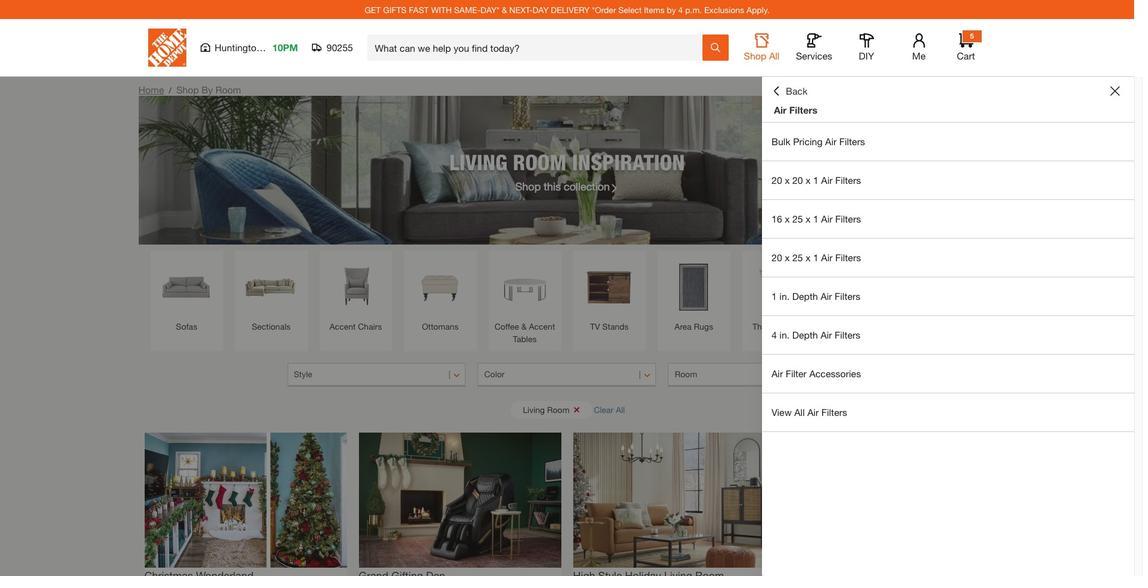 Task type: describe. For each thing, give the bounding box(es) containing it.
20 x 25 x 1 air filters link
[[763, 239, 1135, 277]]

coffee & accent tables image
[[495, 257, 556, 318]]

air filter accessories
[[772, 368, 862, 379]]

shop all button
[[743, 33, 781, 62]]

20 for 25
[[772, 252, 783, 263]]

curtains & drapes image
[[918, 257, 979, 318]]

air filters
[[774, 104, 818, 116]]

this
[[544, 180, 561, 193]]

20 x 20 x 1 air filters
[[772, 175, 862, 186]]

throw blankets
[[835, 322, 892, 332]]

in. for 4
[[780, 329, 790, 341]]

1 up throw pillows
[[772, 291, 777, 302]]

tv stands
[[591, 322, 629, 332]]

accent chairs link
[[326, 257, 386, 333]]

throw pillows image
[[749, 257, 809, 318]]

clear all
[[594, 405, 625, 415]]

view all air filters
[[772, 407, 848, 418]]

0 horizontal spatial shop
[[176, 84, 199, 95]]

me button
[[900, 33, 939, 62]]

air right pillows
[[821, 329, 833, 341]]

shop this collection link
[[516, 178, 619, 195]]

sofas
[[176, 322, 197, 332]]

shop all
[[744, 50, 780, 61]]

clear
[[594, 405, 614, 415]]

1 in. depth air filters link
[[763, 278, 1135, 316]]

area rugs link
[[664, 257, 725, 333]]

room right by
[[216, 84, 241, 95]]

rugs
[[694, 322, 714, 332]]

filters up accessories
[[835, 329, 861, 341]]

shop this collection
[[516, 180, 610, 193]]

by
[[667, 4, 676, 15]]

20 for 20
[[772, 175, 783, 186]]

accent inside 'coffee & accent tables'
[[529, 322, 555, 332]]

air down 16 x 25 x 1 air filters
[[822, 252, 833, 263]]

/
[[169, 85, 172, 95]]

air down back "button"
[[774, 104, 787, 116]]

room up the this
[[513, 149, 567, 175]]

sofas link
[[156, 257, 217, 333]]

stands
[[603, 322, 629, 332]]

p.m.
[[686, 4, 702, 15]]

filters down 20 x 20 x 1 air filters on the top right of page
[[836, 213, 862, 225]]

room button
[[669, 363, 847, 387]]

style
[[294, 369, 313, 379]]

sectionals
[[252, 322, 291, 332]]

accent chairs image
[[326, 257, 386, 318]]

1 for 20 x 25 x 1 air filters
[[814, 252, 819, 263]]

day
[[533, 4, 549, 15]]

1 horizontal spatial 4
[[772, 329, 777, 341]]

1 for 20 x 20 x 1 air filters
[[814, 175, 819, 186]]

services
[[797, 50, 833, 61]]

coffee
[[495, 322, 519, 332]]

sectionals link
[[241, 257, 302, 333]]

huntington
[[215, 42, 262, 53]]

color button
[[478, 363, 657, 387]]

20 x 20 x 1 air filters link
[[763, 161, 1135, 200]]

home
[[139, 84, 164, 95]]

back button
[[772, 85, 808, 97]]

day*
[[481, 4, 500, 15]]

all for view
[[795, 407, 805, 418]]

air down bulk pricing air filters
[[822, 175, 833, 186]]

park
[[265, 42, 284, 53]]

air inside 'link'
[[808, 407, 819, 418]]

view all air filters link
[[763, 394, 1135, 432]]

throw for throw pillows
[[753, 322, 776, 332]]

4 in. depth air filters
[[772, 329, 861, 341]]

next-
[[510, 4, 533, 15]]

color
[[485, 369, 505, 379]]

pricing
[[794, 136, 823, 147]]

1 accent from the left
[[330, 322, 356, 332]]

depth for 1
[[793, 291, 819, 302]]

1 for 16 x 25 x 1 air filters
[[814, 213, 819, 225]]

ottomans image
[[410, 257, 471, 318]]

filters right pricing
[[840, 136, 866, 147]]

view
[[772, 407, 792, 418]]

shop for shop this collection
[[516, 180, 541, 193]]

get
[[365, 4, 381, 15]]

services button
[[796, 33, 834, 62]]

10pm
[[273, 42, 298, 53]]

air right pricing
[[826, 136, 837, 147]]

5
[[971, 32, 975, 41]]

me
[[913, 50, 926, 61]]

throw pillows
[[753, 322, 805, 332]]

delivery
[[551, 4, 590, 15]]

shop for shop all
[[744, 50, 767, 61]]

25 for 16
[[793, 213, 804, 225]]

accent chairs
[[330, 322, 382, 332]]

coffee & accent tables
[[495, 322, 555, 344]]

back
[[786, 85, 808, 97]]

select
[[619, 4, 642, 15]]

living room
[[523, 405, 570, 415]]

area
[[675, 322, 692, 332]]



Task type: locate. For each thing, give the bounding box(es) containing it.
room
[[216, 84, 241, 95], [513, 149, 567, 175], [675, 369, 698, 379], [547, 405, 570, 415]]

living room inspiration
[[450, 149, 685, 175]]

&
[[502, 4, 507, 15], [522, 322, 527, 332]]

throw
[[753, 322, 776, 332], [835, 322, 858, 332]]

in. up filter
[[780, 329, 790, 341]]

1 in. from the top
[[780, 291, 790, 302]]

chairs
[[358, 322, 382, 332]]

all for shop
[[770, 50, 780, 61]]

diy
[[859, 50, 875, 61]]

1 horizontal spatial stretchy image image
[[359, 433, 561, 568]]

filters inside 'link'
[[822, 407, 848, 418]]

throw blankets link
[[833, 257, 894, 333]]

& inside 'coffee & accent tables'
[[522, 322, 527, 332]]

20 x 25 x 1 air filters
[[772, 252, 862, 263]]

living for living room
[[523, 405, 545, 415]]

with
[[431, 4, 452, 15]]

2 in. from the top
[[780, 329, 790, 341]]

ottomans
[[422, 322, 459, 332]]

3 stretchy image image from the left
[[573, 433, 776, 568]]

exclusions
[[705, 4, 745, 15]]

living inside button
[[523, 405, 545, 415]]

0 vertical spatial &
[[502, 4, 507, 15]]

filters down back
[[790, 104, 818, 116]]

menu
[[763, 123, 1135, 433]]

area rugs image
[[664, 257, 725, 318]]

coffee & accent tables link
[[495, 257, 556, 346]]

2 horizontal spatial stretchy image image
[[573, 433, 776, 568]]

2 vertical spatial shop
[[516, 180, 541, 193]]

all inside 'link'
[[795, 407, 805, 418]]

accent
[[330, 322, 356, 332], [529, 322, 555, 332]]

1 stretchy image image from the left
[[144, 433, 347, 568]]

tables
[[513, 334, 537, 344]]

the home depot logo image
[[148, 29, 186, 67]]

throw left pillows
[[753, 322, 776, 332]]

sofas image
[[156, 257, 217, 318]]

accessories
[[810, 368, 862, 379]]

filters down accessories
[[822, 407, 848, 418]]

filters up throw blankets
[[835, 291, 861, 302]]

shop inside button
[[744, 50, 767, 61]]

diy button
[[848, 33, 886, 62]]

2 throw from the left
[[835, 322, 858, 332]]

1 horizontal spatial shop
[[516, 180, 541, 193]]

0 vertical spatial shop
[[744, 50, 767, 61]]

4 right by
[[679, 4, 683, 15]]

throw blankets image
[[833, 257, 894, 318]]

2 depth from the top
[[793, 329, 819, 341]]

0 horizontal spatial stretchy image image
[[144, 433, 347, 568]]

*order
[[592, 4, 616, 15]]

25 right 16
[[793, 213, 804, 225]]

4 in. depth air filters link
[[763, 316, 1135, 354]]

depth up pillows
[[793, 291, 819, 302]]

style button
[[287, 363, 466, 387]]

accent left chairs
[[330, 322, 356, 332]]

bulk
[[772, 136, 791, 147]]

in. for 1
[[780, 291, 790, 302]]

1 horizontal spatial living
[[523, 405, 545, 415]]

1 vertical spatial 4
[[772, 329, 777, 341]]

1 vertical spatial depth
[[793, 329, 819, 341]]

20 down pricing
[[793, 175, 804, 186]]

in.
[[780, 291, 790, 302], [780, 329, 790, 341]]

home / shop by room
[[139, 84, 241, 95]]

1 vertical spatial shop
[[176, 84, 199, 95]]

throw for throw blankets
[[835, 322, 858, 332]]

2 horizontal spatial shop
[[744, 50, 767, 61]]

throw left 'blankets'
[[835, 322, 858, 332]]

all inside button
[[616, 405, 625, 415]]

90255
[[327, 42, 353, 53]]

1 vertical spatial &
[[522, 322, 527, 332]]

same-
[[454, 4, 481, 15]]

cart
[[958, 50, 976, 61]]

0 horizontal spatial living
[[450, 149, 508, 175]]

accent up tables
[[529, 322, 555, 332]]

pillows
[[779, 322, 805, 332]]

1 horizontal spatial all
[[770, 50, 780, 61]]

1
[[814, 175, 819, 186], [814, 213, 819, 225], [814, 252, 819, 263], [772, 291, 777, 302]]

air left throw blankets link at the right
[[821, 291, 833, 302]]

20 down 16
[[772, 252, 783, 263]]

25 for 20
[[793, 252, 804, 263]]

living room button
[[511, 401, 593, 419]]

0 horizontal spatial throw
[[753, 322, 776, 332]]

blankets
[[860, 322, 892, 332]]

1 horizontal spatial throw
[[835, 322, 858, 332]]

sectionals image
[[241, 257, 302, 318]]

shop left the this
[[516, 180, 541, 193]]

0 horizontal spatial all
[[616, 405, 625, 415]]

& right day* at the top
[[502, 4, 507, 15]]

What can we help you find today? search field
[[375, 35, 702, 60]]

0 vertical spatial living
[[450, 149, 508, 175]]

home link
[[139, 84, 164, 95]]

fast
[[409, 4, 429, 15]]

in. up throw pillows
[[780, 291, 790, 302]]

shop right /
[[176, 84, 199, 95]]

menu containing bulk pricing air filters
[[763, 123, 1135, 433]]

room down area
[[675, 369, 698, 379]]

1 vertical spatial in.
[[780, 329, 790, 341]]

tv
[[591, 322, 600, 332]]

stretchy image image
[[144, 433, 347, 568], [359, 433, 561, 568], [573, 433, 776, 568]]

drawer close image
[[1111, 86, 1121, 96]]

tv stands image
[[579, 257, 640, 318]]

filter
[[786, 368, 807, 379]]

0 vertical spatial 4
[[679, 4, 683, 15]]

0 vertical spatial in.
[[780, 291, 790, 302]]

depth up filter
[[793, 329, 819, 341]]

collection
[[564, 180, 610, 193]]

0 horizontal spatial accent
[[330, 322, 356, 332]]

bulk pricing air filters link
[[763, 123, 1135, 161]]

by
[[202, 84, 213, 95]]

all inside button
[[770, 50, 780, 61]]

1 in. depth air filters
[[772, 291, 861, 302]]

1 throw from the left
[[753, 322, 776, 332]]

16
[[772, 213, 783, 225]]

0 horizontal spatial &
[[502, 4, 507, 15]]

area rugs
[[675, 322, 714, 332]]

4
[[679, 4, 683, 15], [772, 329, 777, 341]]

90255 button
[[312, 42, 354, 54]]

ottomans link
[[410, 257, 471, 333]]

inspiration
[[572, 149, 685, 175]]

filters down bulk pricing air filters
[[836, 175, 862, 186]]

x
[[785, 175, 790, 186], [806, 175, 811, 186], [785, 213, 790, 225], [806, 213, 811, 225], [785, 252, 790, 263], [806, 252, 811, 263]]

20 up 16
[[772, 175, 783, 186]]

16 x 25 x 1 air filters
[[772, 213, 862, 225]]

clear all button
[[594, 399, 625, 421]]

4 left pillows
[[772, 329, 777, 341]]

throw pillows link
[[749, 257, 809, 333]]

all
[[770, 50, 780, 61], [616, 405, 625, 415], [795, 407, 805, 418]]

2 horizontal spatial all
[[795, 407, 805, 418]]

air right view
[[808, 407, 819, 418]]

0 vertical spatial depth
[[793, 291, 819, 302]]

depth for 4
[[793, 329, 819, 341]]

2 25 from the top
[[793, 252, 804, 263]]

cart 5
[[958, 32, 976, 61]]

1 up 1 in. depth air filters in the bottom of the page
[[814, 252, 819, 263]]

1 vertical spatial 25
[[793, 252, 804, 263]]

air up 20 x 25 x 1 air filters
[[822, 213, 833, 225]]

air left filter
[[772, 368, 784, 379]]

0 vertical spatial 25
[[793, 213, 804, 225]]

25 up 1 in. depth air filters in the bottom of the page
[[793, 252, 804, 263]]

room down color button
[[547, 405, 570, 415]]

1 up 20 x 25 x 1 air filters
[[814, 213, 819, 225]]

depth
[[793, 291, 819, 302], [793, 329, 819, 341]]

0 horizontal spatial 4
[[679, 4, 683, 15]]

2 accent from the left
[[529, 322, 555, 332]]

huntington park
[[215, 42, 284, 53]]

1 horizontal spatial &
[[522, 322, 527, 332]]

get gifts fast with same-day* & next-day delivery *order select items by 4 p.m. exclusions apply.
[[365, 4, 770, 15]]

filters
[[790, 104, 818, 116], [840, 136, 866, 147], [836, 175, 862, 186], [836, 213, 862, 225], [836, 252, 862, 263], [835, 291, 861, 302], [835, 329, 861, 341], [822, 407, 848, 418]]

feedback link image
[[1128, 201, 1144, 266]]

all up back "button"
[[770, 50, 780, 61]]

1 25 from the top
[[793, 213, 804, 225]]

all for clear
[[616, 405, 625, 415]]

apply.
[[747, 4, 770, 15]]

1 vertical spatial living
[[523, 405, 545, 415]]

1 horizontal spatial accent
[[529, 322, 555, 332]]

& up tables
[[522, 322, 527, 332]]

1 up 16 x 25 x 1 air filters
[[814, 175, 819, 186]]

all right view
[[795, 407, 805, 418]]

bulk pricing air filters
[[772, 136, 866, 147]]

16 x 25 x 1 air filters link
[[763, 200, 1135, 238]]

filters down 16 x 25 x 1 air filters
[[836, 252, 862, 263]]

items
[[644, 4, 665, 15]]

2 stretchy image image from the left
[[359, 433, 561, 568]]

living for living room inspiration
[[450, 149, 508, 175]]

all right clear
[[616, 405, 625, 415]]

shop down apply.
[[744, 50, 767, 61]]

gifts
[[383, 4, 407, 15]]

1 depth from the top
[[793, 291, 819, 302]]



Task type: vqa. For each thing, say whether or not it's contained in the screenshot.
bottommost Rental
no



